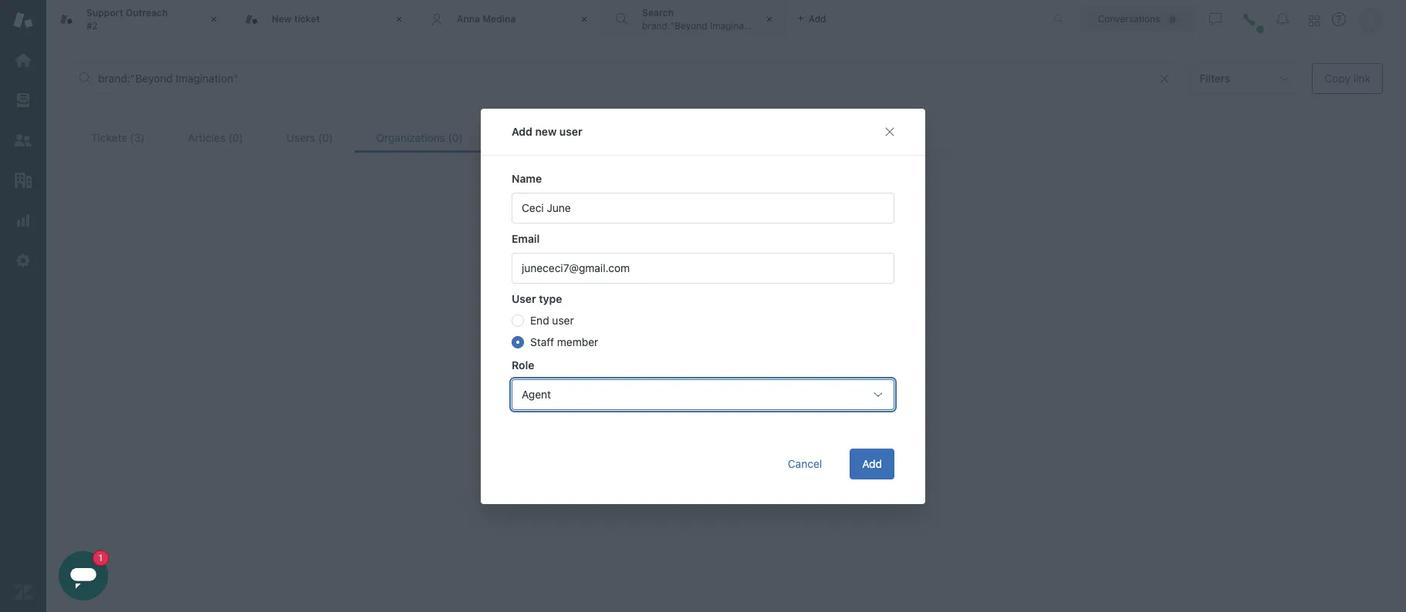 Task type: vqa. For each thing, say whether or not it's contained in the screenshot.
Test To
no



Task type: describe. For each thing, give the bounding box(es) containing it.
zendesk image
[[13, 583, 33, 603]]

copy link
[[1325, 72, 1371, 85]]

new
[[535, 125, 557, 138]]

anna medina
[[457, 13, 516, 25]]

zendesk support image
[[13, 10, 33, 30]]

tickets (3)
[[91, 131, 145, 144]]

(0) for users (0)
[[318, 131, 333, 144]]

users (0)
[[286, 131, 333, 144]]

organizations image
[[13, 171, 33, 191]]

main element
[[0, 0, 46, 613]]

articles
[[188, 131, 226, 144]]

imagination"
[[710, 20, 765, 31]]

#2
[[86, 20, 98, 31]]

search
[[642, 7, 674, 19]]

add for add
[[862, 457, 882, 470]]

tickets (3) tab
[[69, 123, 166, 153]]

tab containing support outreach
[[46, 0, 232, 39]]

side conversations (0) tab
[[485, 123, 640, 153]]

Name field
[[512, 193, 895, 223]]

support
[[86, 7, 123, 19]]

admin image
[[13, 251, 33, 271]]

add new user dialog
[[481, 108, 926, 504]]

(0) for organizations (0)
[[448, 131, 463, 144]]

conversations
[[1098, 13, 1160, 24]]

Search: text field
[[98, 72, 1171, 86]]

conversations
[[531, 131, 600, 144]]

(3)
[[130, 131, 145, 144]]

anna
[[457, 13, 480, 25]]

add new user
[[512, 125, 583, 138]]

4 (0) from the left
[[603, 131, 618, 144]]

side conversations (0)
[[506, 131, 618, 144]]

organizations (0)
[[376, 131, 463, 144]]

agent
[[522, 388, 551, 401]]

copy link button
[[1313, 63, 1383, 94]]

close image
[[391, 12, 407, 27]]

tabs tab list
[[46, 0, 1037, 39]]

search brand:"beyond imagination"
[[642, 7, 765, 31]]

add for add new user
[[512, 125, 533, 138]]

tab containing search
[[602, 0, 787, 39]]

close image for brand:"beyond
[[762, 12, 777, 27]]

side
[[506, 131, 528, 144]]

new
[[272, 13, 292, 25]]

get help image
[[1332, 12, 1346, 26]]



Task type: locate. For each thing, give the bounding box(es) containing it.
anna medina tab
[[417, 0, 602, 39]]

agent button
[[512, 379, 895, 410]]

1 close image from the left
[[206, 12, 222, 27]]

0 horizontal spatial close image
[[206, 12, 222, 27]]

outreach
[[126, 7, 168, 19]]

tab list containing tickets (3)
[[69, 123, 1383, 154]]

new ticket
[[272, 13, 320, 25]]

0 vertical spatial add
[[512, 125, 533, 138]]

tab list
[[69, 123, 1383, 154]]

articles (0)
[[188, 131, 243, 144]]

tab
[[46, 0, 232, 39], [602, 0, 787, 39]]

3 close image from the left
[[762, 12, 777, 27]]

staff member
[[530, 335, 598, 349]]

close modal image
[[884, 125, 896, 138]]

users
[[286, 131, 315, 144]]

role
[[512, 359, 534, 372]]

add
[[512, 125, 533, 138], [862, 457, 882, 470]]

add button
[[850, 449, 895, 480]]

2 (0) from the left
[[318, 131, 333, 144]]

0 horizontal spatial add
[[512, 125, 533, 138]]

add left new
[[512, 125, 533, 138]]

3 (0) from the left
[[448, 131, 463, 144]]

conversations button
[[1081, 7, 1196, 31]]

tickets
[[91, 131, 127, 144]]

1 (0) from the left
[[229, 131, 243, 144]]

2 horizontal spatial close image
[[762, 12, 777, 27]]

(0) for articles (0)
[[229, 131, 243, 144]]

user right new
[[560, 125, 583, 138]]

organizations (0) tab
[[355, 123, 485, 153]]

Email field
[[512, 253, 895, 284]]

1 horizontal spatial add
[[862, 457, 882, 470]]

(0) right articles
[[229, 131, 243, 144]]

user
[[560, 125, 583, 138], [552, 314, 574, 327]]

close image
[[206, 12, 222, 27], [577, 12, 592, 27], [762, 12, 777, 27]]

views image
[[13, 90, 33, 110]]

(0) right users
[[318, 131, 333, 144]]

medina
[[483, 13, 516, 25]]

0 horizontal spatial tab
[[46, 0, 232, 39]]

close image inside anna medina tab
[[577, 12, 592, 27]]

1 horizontal spatial close image
[[577, 12, 592, 27]]

add inside button
[[862, 457, 882, 470]]

end
[[530, 314, 549, 327]]

email
[[512, 232, 540, 245]]

get started image
[[13, 50, 33, 70]]

(0) right conversations
[[603, 131, 618, 144]]

(0) inside tab
[[448, 131, 463, 144]]

user
[[512, 292, 536, 305]]

support outreach #2
[[86, 7, 168, 31]]

link
[[1354, 72, 1371, 85]]

close image for outreach
[[206, 12, 222, 27]]

2 close image from the left
[[577, 12, 592, 27]]

copy
[[1325, 72, 1351, 85]]

end user
[[530, 314, 574, 327]]

1 vertical spatial user
[[552, 314, 574, 327]]

user type
[[512, 292, 562, 305]]

cancel button
[[776, 449, 835, 480]]

type
[[539, 292, 562, 305]]

articles (0) tab
[[166, 123, 265, 153]]

zendesk products image
[[1309, 15, 1320, 26]]

reporting image
[[13, 211, 33, 231]]

1 vertical spatial add
[[862, 457, 882, 470]]

add right cancel
[[862, 457, 882, 470]]

1 horizontal spatial tab
[[602, 0, 787, 39]]

cancel
[[788, 457, 822, 470]]

(0) right organizations
[[448, 131, 463, 144]]

0 vertical spatial user
[[560, 125, 583, 138]]

ticket
[[294, 13, 320, 25]]

name
[[512, 172, 542, 185]]

(0)
[[229, 131, 243, 144], [318, 131, 333, 144], [448, 131, 463, 144], [603, 131, 618, 144]]

2 tab from the left
[[602, 0, 787, 39]]

new ticket tab
[[232, 0, 417, 39]]

users (0) tab
[[265, 123, 355, 153]]

member
[[557, 335, 598, 349]]

staff
[[530, 335, 554, 349]]

1 tab from the left
[[46, 0, 232, 39]]

(0) inside tab
[[318, 131, 333, 144]]

organizations
[[376, 131, 445, 144]]

clear search image
[[1159, 73, 1171, 85]]

user up staff member
[[552, 314, 574, 327]]

brand:"beyond
[[642, 20, 708, 31]]

customers image
[[13, 130, 33, 151]]



